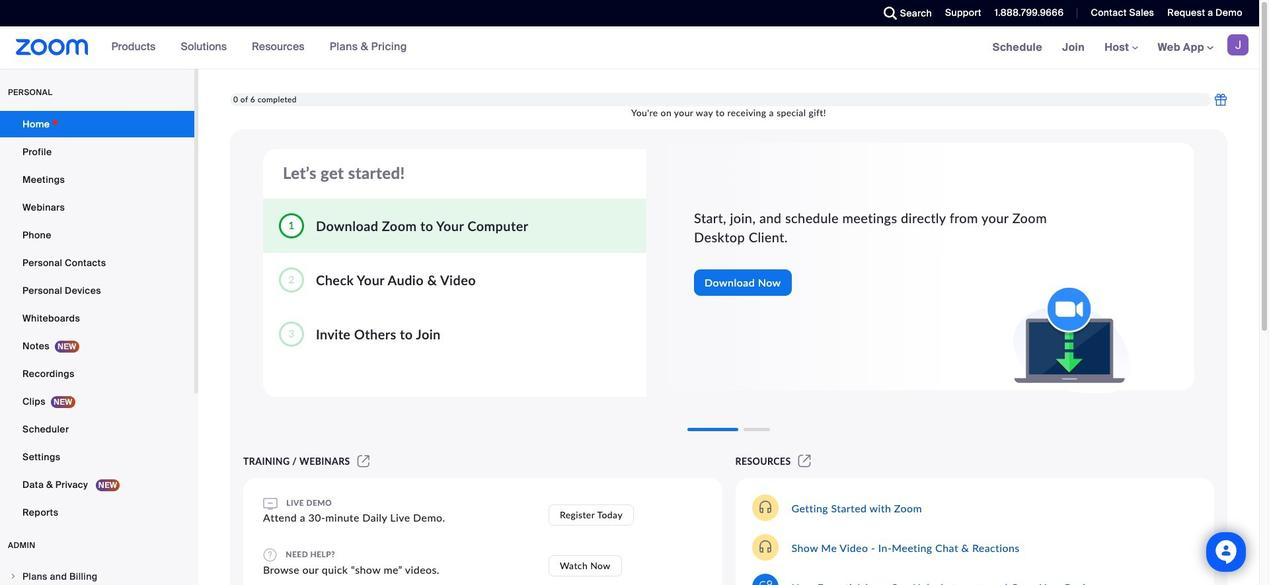 Task type: locate. For each thing, give the bounding box(es) containing it.
0 horizontal spatial window new image
[[356, 456, 372, 468]]

1 horizontal spatial window new image
[[797, 456, 813, 468]]

banner
[[0, 26, 1260, 69]]

personal menu menu
[[0, 111, 194, 528]]

right image
[[9, 573, 17, 581]]

menu item
[[0, 565, 194, 586]]

window new image
[[356, 456, 372, 468], [797, 456, 813, 468]]



Task type: vqa. For each thing, say whether or not it's contained in the screenshot.
ZOOM LOGO
yes



Task type: describe. For each thing, give the bounding box(es) containing it.
2 window new image from the left
[[797, 456, 813, 468]]

zoom logo image
[[16, 39, 88, 56]]

product information navigation
[[102, 26, 417, 69]]

meetings navigation
[[983, 26, 1260, 69]]

profile picture image
[[1228, 34, 1249, 56]]

1 window new image from the left
[[356, 456, 372, 468]]



